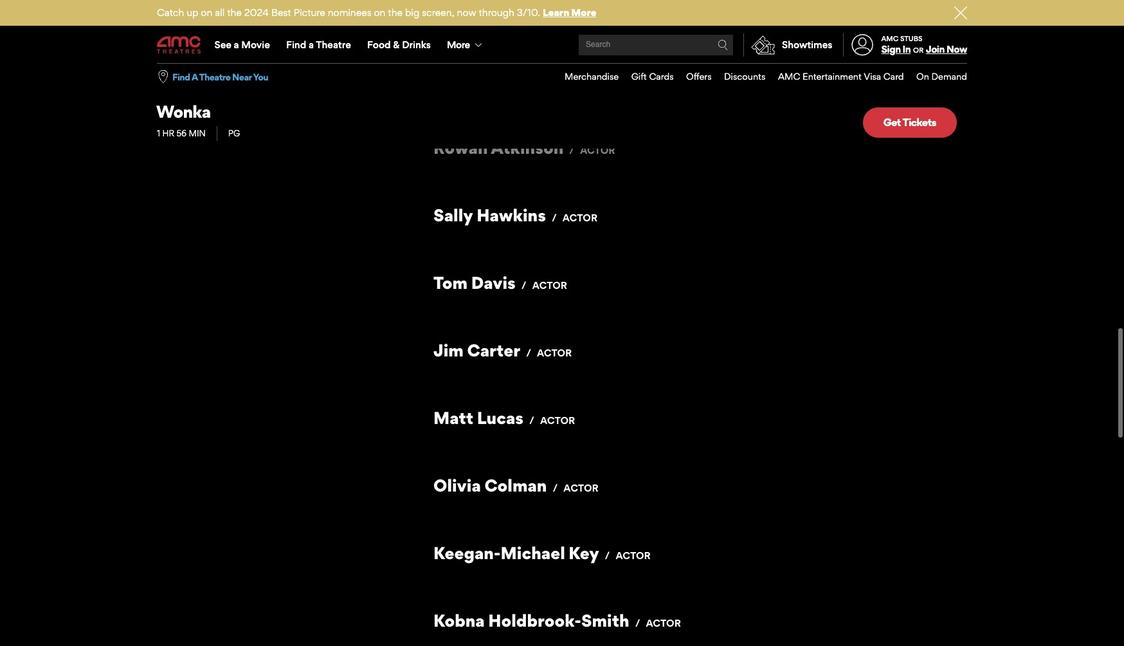 Task type: describe. For each thing, give the bounding box(es) containing it.
near
[[232, 71, 252, 82]]

1 the from the left
[[227, 6, 242, 19]]

hr
[[162, 128, 174, 138]]

carter
[[467, 340, 521, 361]]

key
[[569, 543, 599, 563]]

get tickets link
[[863, 108, 958, 137]]

user profile image
[[845, 34, 881, 56]]

hawkins
[[477, 205, 546, 226]]

1 on from the left
[[201, 6, 213, 19]]

card
[[884, 71, 904, 82]]

theatre for a
[[199, 71, 231, 82]]

gift cards link
[[619, 64, 674, 90]]

rowan
[[434, 137, 488, 158]]

56
[[177, 128, 187, 138]]

1
[[157, 128, 160, 138]]

gift
[[632, 71, 647, 82]]

&
[[393, 39, 400, 51]]

matt
[[434, 408, 474, 428]]

food & drinks
[[367, 39, 431, 51]]

amc for visa
[[779, 71, 801, 82]]

min
[[189, 128, 206, 138]]

screen,
[[422, 6, 455, 19]]

rowan atkinson
[[434, 137, 564, 158]]

visa
[[864, 71, 882, 82]]

nominees
[[328, 6, 372, 19]]

join now button
[[927, 43, 968, 55]]

in
[[903, 43, 911, 55]]

jim carter
[[434, 340, 521, 361]]

best
[[271, 6, 291, 19]]

lucas
[[477, 408, 524, 428]]

discounts
[[725, 71, 766, 82]]

find for find a theatre
[[286, 39, 306, 51]]

chalamet
[[515, 2, 593, 23]]

amc entertainment visa card
[[779, 71, 904, 82]]

see a movie link
[[207, 27, 278, 63]]

a for theatre
[[309, 39, 314, 51]]

demand
[[932, 71, 968, 82]]

1 hr 56 min
[[157, 128, 206, 138]]

more button
[[439, 27, 493, 63]]

on demand link
[[904, 64, 968, 90]]

see a movie
[[215, 39, 270, 51]]

colman
[[485, 475, 547, 496]]

get tickets
[[884, 116, 937, 129]]

drinks
[[402, 39, 431, 51]]

food & drinks link
[[359, 27, 439, 63]]

olivia
[[434, 475, 481, 496]]

2 the from the left
[[388, 6, 403, 19]]

find a theatre near you
[[172, 71, 268, 82]]

tom davis
[[434, 273, 516, 293]]

menu containing merchandise
[[552, 64, 968, 90]]

wonka
[[156, 101, 211, 122]]

find for find a theatre near you
[[172, 71, 190, 82]]

you
[[253, 71, 268, 82]]

entertainment
[[803, 71, 862, 82]]

actor for kobna holdbrook-smith
[[646, 617, 681, 630]]

sally
[[434, 205, 473, 226]]

or
[[914, 46, 924, 55]]

2024
[[244, 6, 269, 19]]

tom
[[434, 273, 468, 293]]

holdbrook-
[[489, 610, 582, 631]]

big
[[405, 6, 420, 19]]

on demand
[[917, 71, 968, 82]]

catch
[[157, 6, 184, 19]]

menu containing more
[[157, 27, 968, 63]]

picture
[[294, 6, 325, 19]]

showtimes image
[[745, 33, 783, 57]]

amc for sign
[[882, 34, 899, 43]]

amc entertainment visa card link
[[766, 64, 904, 90]]

sign
[[882, 43, 901, 55]]

catch up on all the 2024 best picture nominees on the big screen, now through 3/10. learn more
[[157, 6, 597, 19]]

timothee
[[434, 2, 511, 23]]



Task type: vqa. For each thing, say whether or not it's contained in the screenshot.
More
yes



Task type: locate. For each thing, give the bounding box(es) containing it.
more
[[572, 6, 597, 19], [447, 39, 470, 51]]

find
[[286, 39, 306, 51], [172, 71, 190, 82]]

actor for matt lucas
[[541, 415, 576, 427]]

jim
[[434, 340, 464, 361]]

1 horizontal spatial the
[[388, 6, 403, 19]]

now
[[457, 6, 477, 19]]

actor for timothee chalamet
[[610, 9, 644, 22]]

0 horizontal spatial find
[[172, 71, 190, 82]]

the
[[227, 6, 242, 19], [388, 6, 403, 19]]

merchandise link
[[552, 64, 619, 90]]

tickets
[[903, 116, 937, 129]]

cards
[[650, 71, 674, 82]]

theatre for a
[[316, 39, 351, 51]]

0 vertical spatial find
[[286, 39, 306, 51]]

1 horizontal spatial a
[[309, 39, 314, 51]]

see
[[215, 39, 232, 51]]

theatre down 'nominees'
[[316, 39, 351, 51]]

on right 'nominees'
[[374, 6, 386, 19]]

timothee chalamet
[[434, 2, 593, 23]]

2 a from the left
[[309, 39, 314, 51]]

1 vertical spatial theatre
[[199, 71, 231, 82]]

1 horizontal spatial find
[[286, 39, 306, 51]]

1 vertical spatial find
[[172, 71, 190, 82]]

davis
[[472, 273, 516, 293]]

search the AMC website text field
[[584, 40, 718, 50]]

movie
[[242, 39, 270, 51]]

0 vertical spatial amc
[[882, 34, 899, 43]]

1 a from the left
[[234, 39, 239, 51]]

all
[[215, 6, 225, 19]]

merchandise
[[565, 71, 619, 82]]

get
[[884, 116, 901, 129]]

0 horizontal spatial theatre
[[199, 71, 231, 82]]

pg
[[228, 128, 240, 138]]

the right all
[[227, 6, 242, 19]]

on
[[201, 6, 213, 19], [374, 6, 386, 19]]

discounts link
[[712, 64, 766, 90]]

the left big
[[388, 6, 403, 19]]

sally hawkins
[[434, 205, 546, 226]]

actor for keegan-michael key
[[616, 550, 651, 562]]

actor for rowan atkinson
[[581, 144, 616, 157]]

more down now
[[447, 39, 470, 51]]

find a theatre near you button
[[172, 71, 268, 83]]

1 vertical spatial amc
[[779, 71, 801, 82]]

a
[[192, 71, 198, 82]]

offers
[[687, 71, 712, 82]]

submit search icon image
[[718, 40, 728, 50]]

actor for sally hawkins
[[563, 212, 598, 224]]

theatre inside button
[[199, 71, 231, 82]]

0 horizontal spatial a
[[234, 39, 239, 51]]

through
[[479, 6, 515, 19]]

amc down the 'showtimes' link
[[779, 71, 801, 82]]

1 vertical spatial menu
[[552, 64, 968, 90]]

join
[[927, 43, 945, 55]]

showtimes link
[[744, 33, 833, 57]]

menu down learn
[[157, 27, 968, 63]]

more right learn
[[572, 6, 597, 19]]

on
[[917, 71, 930, 82]]

actor for olivia colman
[[564, 482, 599, 495]]

kobna
[[434, 610, 485, 631]]

actor for jim carter
[[537, 347, 572, 359]]

showtimes
[[783, 39, 833, 51]]

amc
[[882, 34, 899, 43], [779, 71, 801, 82]]

0 horizontal spatial amc
[[779, 71, 801, 82]]

sign in or join amc stubs element
[[843, 27, 968, 63]]

find a theatre
[[286, 39, 351, 51]]

a down picture
[[309, 39, 314, 51]]

0 horizontal spatial on
[[201, 6, 213, 19]]

olivia colman
[[434, 475, 547, 496]]

cookie consent banner dialog
[[0, 611, 1125, 646]]

1 horizontal spatial amc
[[882, 34, 899, 43]]

stubs
[[901, 34, 923, 43]]

up
[[187, 6, 198, 19]]

a for movie
[[234, 39, 239, 51]]

keegan-
[[434, 543, 501, 563]]

0 vertical spatial theatre
[[316, 39, 351, 51]]

matt lucas
[[434, 408, 524, 428]]

sign in button
[[882, 43, 911, 55]]

amc stubs sign in or join now
[[882, 34, 968, 55]]

menu down showtimes image
[[552, 64, 968, 90]]

michael
[[501, 543, 565, 563]]

on left all
[[201, 6, 213, 19]]

find a theatre link
[[278, 27, 359, 63]]

find left "a"
[[172, 71, 190, 82]]

learn
[[543, 6, 570, 19]]

atkinson
[[491, 137, 564, 158]]

0 horizontal spatial more
[[447, 39, 470, 51]]

a
[[234, 39, 239, 51], [309, 39, 314, 51]]

now
[[947, 43, 968, 55]]

food
[[367, 39, 391, 51]]

actor for tom davis
[[533, 280, 568, 292]]

learn more link
[[543, 6, 597, 19]]

actor
[[610, 9, 644, 22], [571, 77, 606, 89], [581, 144, 616, 157], [563, 212, 598, 224], [533, 280, 568, 292], [537, 347, 572, 359], [541, 415, 576, 427], [564, 482, 599, 495], [616, 550, 651, 562], [646, 617, 681, 630]]

0 vertical spatial menu
[[157, 27, 968, 63]]

amc up sign
[[882, 34, 899, 43]]

menu
[[157, 27, 968, 63], [552, 64, 968, 90]]

keegan-michael key
[[434, 543, 599, 563]]

1 horizontal spatial theatre
[[316, 39, 351, 51]]

3/10.
[[517, 6, 541, 19]]

2 on from the left
[[374, 6, 386, 19]]

smith
[[582, 610, 630, 631]]

1 horizontal spatial on
[[374, 6, 386, 19]]

find down picture
[[286, 39, 306, 51]]

1 vertical spatial more
[[447, 39, 470, 51]]

theatre inside menu
[[316, 39, 351, 51]]

1 horizontal spatial more
[[572, 6, 597, 19]]

gift cards
[[632, 71, 674, 82]]

theatre right "a"
[[199, 71, 231, 82]]

amc logo image
[[157, 36, 202, 54], [157, 36, 202, 54]]

kobna holdbrook-smith
[[434, 610, 630, 631]]

theatre
[[316, 39, 351, 51], [199, 71, 231, 82]]

more inside button
[[447, 39, 470, 51]]

a right see
[[234, 39, 239, 51]]

0 vertical spatial more
[[572, 6, 597, 19]]

amc inside amc stubs sign in or join now
[[882, 34, 899, 43]]

find inside button
[[172, 71, 190, 82]]

offers link
[[674, 64, 712, 90]]

0 horizontal spatial the
[[227, 6, 242, 19]]



